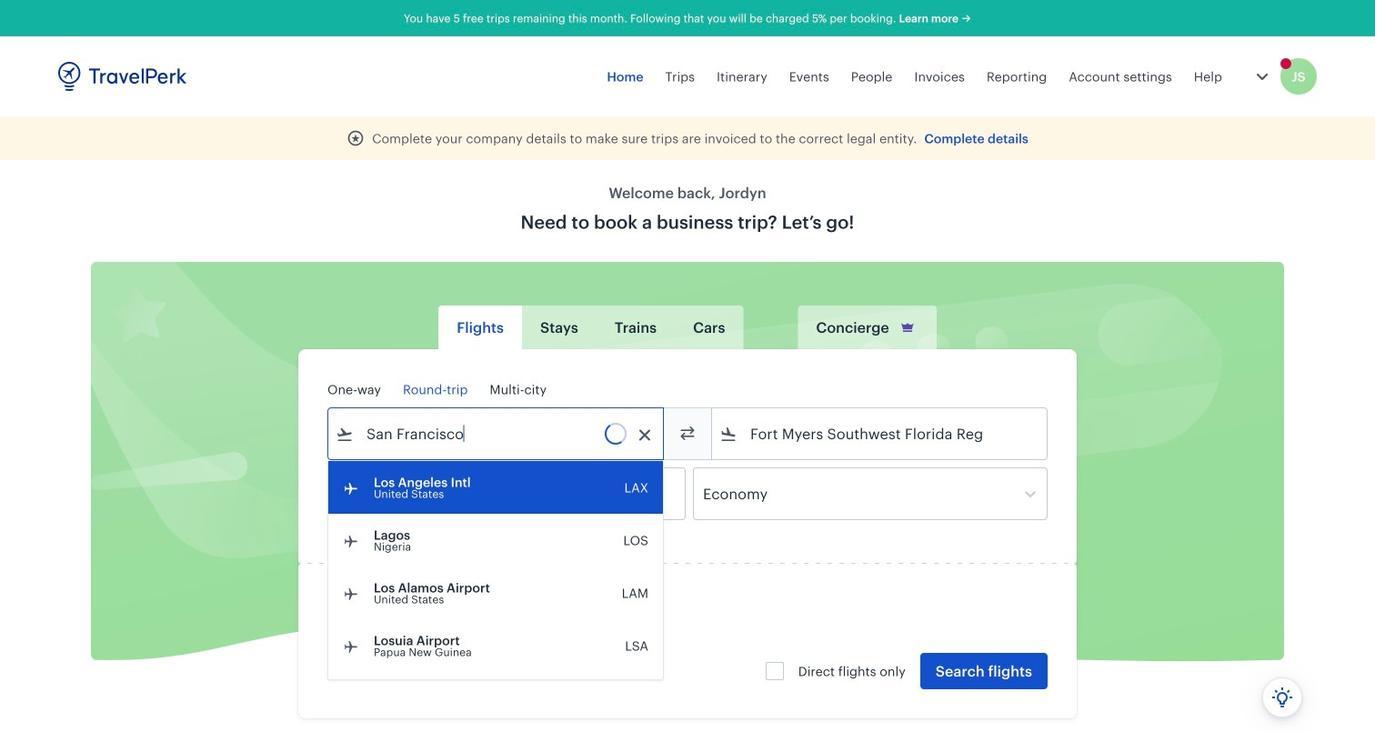 Task type: locate. For each thing, give the bounding box(es) containing it.
To search field
[[738, 419, 1023, 448]]

Depart text field
[[354, 468, 448, 519]]

Return text field
[[462, 468, 556, 519]]



Task type: describe. For each thing, give the bounding box(es) containing it.
From search field
[[354, 419, 639, 448]]

Add first traveler search field
[[357, 608, 547, 638]]



